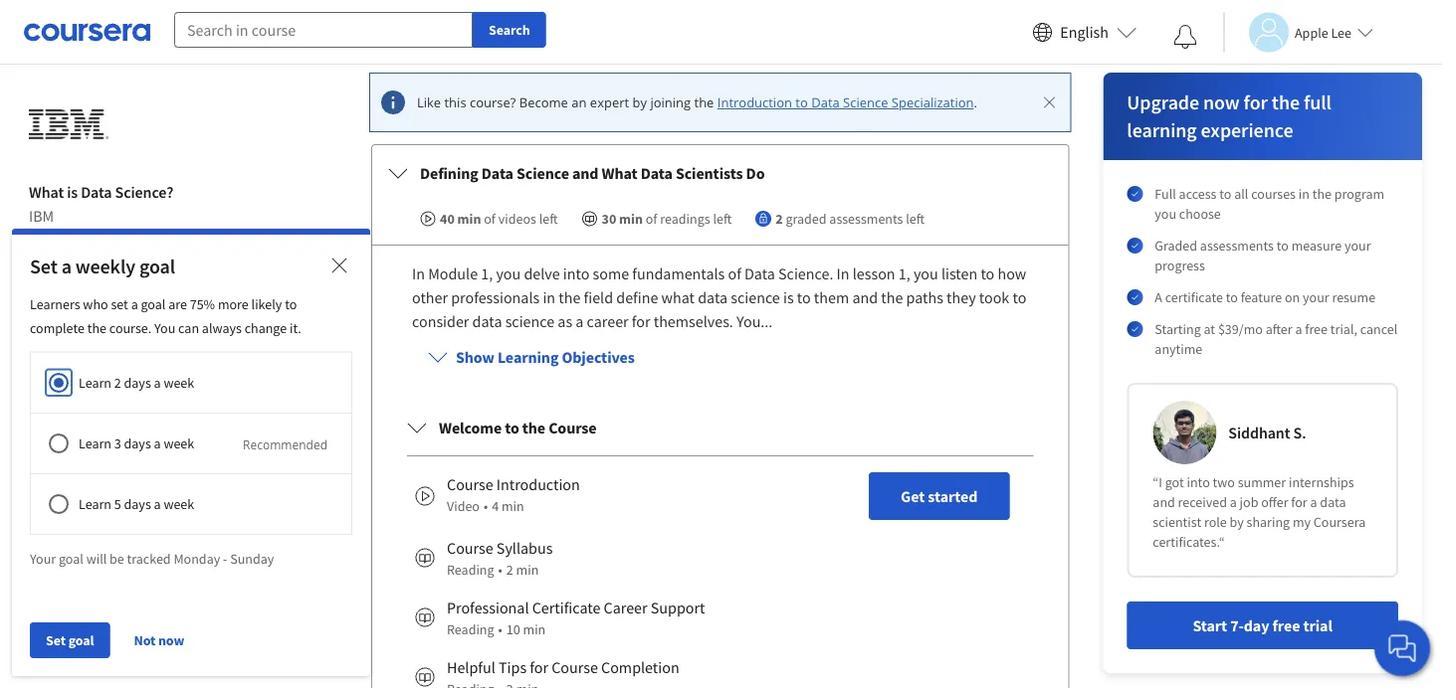 Task type: locate. For each thing, give the bounding box(es) containing it.
in module 1, you delve into some fundamentals of data science. in lesson 1, you listen to how other professionals in the field define what data science is to them and the paths they took to consider data science as a career for themselves. you...
[[412, 263, 1026, 331]]

0 horizontal spatial data
[[472, 311, 502, 331]]

-
[[223, 550, 227, 568]]

1 vertical spatial access
[[86, 253, 125, 271]]

a inside in module 1, you delve into some fundamentals of data science. in lesson 1, you listen to how other professionals in the field define what data science is to them and the paths they took to consider data science as a career for themselves. you...
[[575, 311, 583, 331]]

1 vertical spatial •
[[498, 561, 502, 579]]

professionals
[[451, 287, 539, 307]]

1 learn from the top
[[79, 374, 111, 391]]

this right like
[[444, 93, 466, 111]]

in down the delve
[[542, 287, 555, 307]]

what up 30
[[601, 162, 637, 182]]

1 horizontal spatial what
[[601, 162, 637, 182]]

a up material
[[154, 495, 161, 513]]

1, right lesson
[[898, 263, 910, 283]]

1 horizontal spatial this
[[444, 93, 466, 111]]

become
[[519, 93, 568, 111]]

learn down upgrade.
[[79, 434, 111, 452]]

an
[[571, 93, 586, 111]]

this for like
[[444, 93, 466, 111]]

1 vertical spatial by
[[1229, 513, 1243, 531]]

0 horizontal spatial science
[[505, 311, 554, 331]]

two
[[1212, 473, 1235, 491]]

joining
[[650, 93, 690, 111]]

1 vertical spatial and
[[852, 287, 877, 307]]

science left specialization at right
[[843, 93, 888, 111]]

1 reading from the top
[[446, 561, 494, 579]]

course up the will
[[55, 527, 103, 547]]

for inside in module 1, you delve into some fundamentals of data science. in lesson 1, you listen to how other professionals in the field define what data science is to them and the paths they took to consider data science as a career for themselves. you...
[[631, 311, 650, 331]]

min
[[457, 209, 481, 227], [619, 209, 642, 227], [501, 497, 524, 515], [516, 561, 538, 579], [523, 620, 545, 638]]

30 min of readings left
[[601, 209, 731, 227]]

1 vertical spatial data
[[472, 311, 502, 331]]

job
[[1239, 493, 1258, 511]]

0 vertical spatial in
[[1298, 184, 1309, 202]]

introduction up do
[[717, 93, 792, 111]]

will
[[86, 550, 107, 568]]

2 week from the top
[[99, 654, 135, 674]]

• inside 'professional certificate career support reading • 10 min'
[[498, 620, 502, 638]]

access inside the full access to all courses in the program you choose
[[1178, 184, 1216, 202]]

free for trial
[[1272, 615, 1300, 635]]

now inside button
[[158, 632, 184, 650]]

now
[[1203, 89, 1239, 114], [158, 632, 184, 650]]

1 vertical spatial science
[[505, 311, 554, 331]]

in right courses
[[1298, 184, 1309, 202]]

0 vertical spatial free
[[1305, 320, 1327, 338]]

access for full
[[1178, 184, 1216, 202]]

0 vertical spatial week
[[164, 374, 194, 391]]

to inside learners who set a goal are 75% more likely to complete the course. you can always change it.
[[285, 295, 297, 313]]

only
[[179, 305, 208, 325]]

into inside "i got into two summer internships and received a job offer for a data scientist role by sharing my coursera certificates."
[[1186, 473, 1210, 491]]

monday
[[174, 550, 220, 568]]

course?
[[469, 93, 515, 111]]

reading down professional
[[446, 620, 494, 638]]

1 horizontal spatial your
[[1344, 236, 1371, 254]]

2 horizontal spatial data
[[1320, 493, 1346, 511]]

science?
[[115, 181, 173, 201]]

1 horizontal spatial in
[[1298, 184, 1309, 202]]

1 horizontal spatial of
[[645, 209, 657, 227]]

1 horizontal spatial 1,
[[898, 263, 910, 283]]

ibm image
[[28, 84, 108, 163]]

1 horizontal spatial introduction
[[717, 93, 792, 111]]

1 horizontal spatial you
[[191, 329, 215, 349]]

your right measure
[[1344, 236, 1371, 254]]

science
[[730, 287, 780, 307], [505, 311, 554, 331]]

1 vertical spatial free
[[1272, 615, 1300, 635]]

left up the "paths"
[[905, 209, 924, 227]]

• inside course syllabus reading • 2 min
[[498, 561, 502, 579]]

0 vertical spatial access
[[1178, 184, 1216, 202]]

the inside dropdown button
[[522, 417, 545, 437]]

into up received
[[1186, 473, 1210, 491]]

days down grades,
[[124, 374, 151, 391]]

3 down "not"
[[138, 654, 146, 674]]

1 horizontal spatial and
[[852, 287, 877, 307]]

2 week from the top
[[164, 434, 194, 452]]

is inside what is data science? ibm
[[66, 181, 77, 201]]

0 vertical spatial this
[[444, 93, 466, 111]]

0 vertical spatial assessments
[[829, 209, 903, 227]]

data down professionals
[[472, 311, 502, 331]]

not now
[[134, 632, 184, 650]]

course inside dropdown button
[[55, 527, 103, 547]]

the
[[1271, 89, 1299, 114], [694, 93, 714, 111], [1312, 184, 1331, 202], [558, 287, 580, 307], [881, 287, 903, 307], [87, 319, 106, 337], [522, 417, 545, 437]]

1 vertical spatial week
[[164, 434, 194, 452]]

0 horizontal spatial in
[[542, 287, 555, 307]]

1 vertical spatial is
[[783, 287, 793, 307]]

1 horizontal spatial data
[[697, 287, 727, 307]]

Search in course text field
[[174, 12, 473, 48]]

1 days from the top
[[124, 374, 151, 391]]

1 vertical spatial week
[[99, 654, 135, 674]]

3 days from the top
[[124, 495, 151, 513]]

0 horizontal spatial of
[[483, 209, 495, 227]]

1 horizontal spatial free
[[1305, 320, 1327, 338]]

0 vertical spatial now
[[1203, 89, 1239, 114]]

left
[[539, 209, 557, 227], [713, 209, 731, 227], [905, 209, 924, 227]]

1 horizontal spatial science
[[730, 287, 780, 307]]

set up the learners
[[30, 254, 57, 279]]

you down full
[[1154, 204, 1176, 222]]

data up themselves.
[[697, 287, 727, 307]]

1 vertical spatial set
[[46, 632, 66, 650]]

apple lee
[[1295, 23, 1352, 41]]

how
[[997, 263, 1026, 283]]

week for learn 5 days a week
[[164, 495, 194, 513]]

a right as
[[575, 311, 583, 331]]

0 horizontal spatial and
[[572, 162, 598, 182]]

goal left week 2
[[68, 632, 94, 650]]

week inside "link"
[[99, 615, 135, 634]]

course inside dropdown button
[[548, 417, 596, 437]]

siddhant
[[1228, 422, 1290, 442]]

cancel
[[1360, 320, 1397, 338]]

2 vertical spatial learn
[[79, 495, 111, 513]]

course for course material
[[55, 527, 103, 547]]

1 horizontal spatial 3
[[138, 654, 146, 674]]

for up my
[[1291, 493, 1307, 511]]

3 right 'close'
[[114, 434, 121, 452]]

you inside auditing this course only allows limited access. you won't get grades, feedback, or a certificate unless you upgrade.
[[171, 377, 195, 397]]

now up experience
[[1203, 89, 1239, 114]]

free left trial,
[[1305, 320, 1327, 338]]

1 horizontal spatial in
[[836, 263, 849, 283]]

2 1, from the left
[[898, 263, 910, 283]]

is down the ibm image
[[66, 181, 77, 201]]

in
[[412, 263, 424, 283], [836, 263, 849, 283]]

is
[[66, 181, 77, 201], [783, 287, 793, 307]]

1 horizontal spatial assessments
[[1200, 236, 1273, 254]]

of up you...
[[728, 263, 741, 283]]

set left week 2
[[46, 632, 66, 650]]

2 horizontal spatial left
[[905, 209, 924, 227]]

reading inside course syllabus reading • 2 min
[[446, 561, 494, 579]]

0 horizontal spatial is
[[66, 181, 77, 201]]

1 vertical spatial days
[[124, 434, 151, 452]]

is inside in module 1, you delve into some fundamentals of data science. in lesson 1, you listen to how other professionals in the field define what data science is to them and the paths they took to consider data science as a career for themselves. you...
[[783, 287, 793, 307]]

week down the "unless"
[[164, 434, 194, 452]]

1 horizontal spatial now
[[1203, 89, 1239, 114]]

some
[[592, 263, 629, 283]]

1 vertical spatial into
[[1186, 473, 1210, 491]]

2 days from the top
[[124, 434, 151, 452]]

0 horizontal spatial into
[[563, 263, 589, 283]]

a inside learners who set a goal are 75% more likely to complete the course. you can always change it.
[[131, 295, 138, 313]]

starting
[[1154, 320, 1201, 338]]

1 vertical spatial 3
[[138, 654, 146, 674]]

are
[[168, 295, 187, 313]]

2 vertical spatial and
[[1152, 493, 1175, 511]]

•
[[483, 497, 487, 515], [498, 561, 502, 579], [498, 620, 502, 638]]

this up limited
[[103, 305, 128, 325]]

3 for learn
[[114, 434, 121, 452]]

1 horizontal spatial science
[[843, 93, 888, 111]]

module
[[428, 263, 477, 283]]

1 horizontal spatial by
[[1229, 513, 1243, 531]]

left for 30 min of readings left
[[713, 209, 731, 227]]

1 horizontal spatial into
[[1186, 473, 1210, 491]]

after
[[1265, 320, 1292, 338]]

what up ibm
[[28, 181, 63, 201]]

completion
[[601, 657, 679, 677]]

show notifications image
[[1173, 25, 1197, 49]]

reading up professional
[[446, 561, 494, 579]]

0 vertical spatial into
[[563, 263, 589, 283]]

free right day
[[1272, 615, 1300, 635]]

1 vertical spatial reading
[[446, 620, 494, 638]]

to
[[795, 93, 807, 111], [1219, 184, 1231, 202], [1276, 236, 1288, 254], [980, 263, 994, 283], [797, 287, 810, 307], [1012, 287, 1026, 307], [1225, 288, 1238, 306], [285, 295, 297, 313], [504, 417, 519, 437]]

• left 10
[[498, 620, 502, 638]]

goal
[[139, 254, 175, 279], [141, 295, 166, 313], [59, 550, 83, 568], [68, 632, 94, 650]]

1 week from the top
[[99, 615, 135, 634]]

a down grades,
[[154, 374, 161, 391]]

1 vertical spatial assessments
[[1200, 236, 1273, 254]]

1 week from the top
[[164, 374, 194, 391]]

week down "not"
[[99, 654, 135, 674]]

0 horizontal spatial you
[[154, 319, 175, 337]]

what inside defining data science and what data scientists do dropdown button
[[601, 162, 637, 182]]

1 vertical spatial in
[[542, 287, 555, 307]]

0 horizontal spatial this
[[103, 305, 128, 325]]

0 vertical spatial days
[[124, 374, 151, 391]]

the left program
[[1312, 184, 1331, 202]]

0 vertical spatial by
[[632, 93, 646, 111]]

0 horizontal spatial left
[[539, 209, 557, 227]]

0 horizontal spatial 3
[[114, 434, 121, 452]]

/mo after a free trial, cancel anytime
[[1154, 320, 1397, 358]]

learn
[[79, 374, 111, 391], [79, 434, 111, 452], [79, 495, 111, 513]]

assessments up lesson
[[829, 209, 903, 227]]

0 vertical spatial set
[[30, 254, 57, 279]]

now for not
[[158, 632, 184, 650]]

0 vertical spatial •
[[483, 497, 487, 515]]

min inside 'professional certificate career support reading • 10 min'
[[523, 620, 545, 638]]

10
[[506, 620, 520, 638]]

summer
[[1237, 473, 1286, 491]]

of left readings
[[645, 209, 657, 227]]

now inside upgrade now for the full learning experience
[[1203, 89, 1239, 114]]

your right on
[[1302, 288, 1329, 306]]

the down who
[[87, 319, 106, 337]]

free inside /mo after a free trial, cancel anytime
[[1305, 320, 1327, 338]]

and inside in module 1, you delve into some fundamentals of data science. in lesson 1, you listen to how other professionals in the field define what data science is to them and the paths they took to consider data science as a career for themselves. you...
[[852, 287, 877, 307]]

goal inside button
[[68, 632, 94, 650]]

1 vertical spatial introduction
[[496, 474, 580, 494]]

2 inside set a weekly goal option group
[[114, 374, 121, 391]]

tips
[[498, 657, 526, 677]]

what
[[601, 162, 637, 182], [28, 181, 63, 201]]

the right 'welcome'
[[522, 417, 545, 437]]

helpful
[[446, 657, 495, 677]]

2 horizontal spatial and
[[1152, 493, 1175, 511]]

learn 3 days a week
[[79, 434, 194, 452]]

1 horizontal spatial left
[[713, 209, 731, 227]]

min inside course introduction video • 4 min
[[501, 497, 524, 515]]

role
[[1204, 513, 1226, 531]]

min right 10
[[523, 620, 545, 638]]

you up feedback,
[[191, 329, 215, 349]]

course for course introduction video • 4 min
[[446, 474, 493, 494]]

feedback,
[[161, 353, 226, 373]]

assessments down 'choose'
[[1200, 236, 1273, 254]]

support
[[650, 597, 705, 617]]

likely
[[251, 295, 282, 313]]

course for course syllabus reading • 2 min
[[446, 538, 493, 558]]

professional certificate career support reading • 10 min
[[446, 597, 705, 638]]

learners
[[30, 295, 80, 313]]

this inside auditing this course only allows limited access. you won't get grades, feedback, or a certificate unless you upgrade.
[[103, 305, 128, 325]]

for down the define at the top left
[[631, 311, 650, 331]]

3 inside set a weekly goal option group
[[114, 434, 121, 452]]

0 horizontal spatial access
[[86, 253, 125, 271]]

1 left from the left
[[539, 209, 557, 227]]

learn left 5
[[79, 495, 111, 513]]

2 vertical spatial •
[[498, 620, 502, 638]]

into up the 'field'
[[563, 263, 589, 283]]

0 horizontal spatial free
[[1272, 615, 1300, 635]]

0 horizontal spatial in
[[412, 263, 424, 283]]

2 vertical spatial data
[[1320, 493, 1346, 511]]

got
[[1165, 473, 1184, 491]]

data
[[811, 93, 839, 111], [481, 162, 513, 182], [640, 162, 672, 182], [80, 181, 111, 201], [744, 263, 775, 283]]

the left full
[[1271, 89, 1299, 114]]

0 horizontal spatial what
[[28, 181, 63, 201]]

is down science.
[[783, 287, 793, 307]]

week for learn 3 days a week
[[164, 434, 194, 452]]

1 vertical spatial certificate
[[55, 377, 122, 397]]

learning
[[497, 347, 558, 367]]

introduction up the 4
[[496, 474, 580, 494]]

graded
[[785, 209, 826, 227]]

a right after
[[1295, 320, 1302, 338]]

week down feedback,
[[164, 374, 194, 391]]

can
[[178, 319, 199, 337]]

certificates."
[[1152, 533, 1224, 551]]

set a weekly goal dialog
[[12, 229, 437, 677]]

week up monday
[[164, 495, 194, 513]]

min down syllabus
[[516, 561, 538, 579]]

course inside course introduction video • 4 min
[[446, 474, 493, 494]]

the inside the full access to all courses in the program you choose
[[1312, 184, 1331, 202]]

a left job
[[1229, 493, 1236, 511]]

course down objectives
[[548, 417, 596, 437]]

1 vertical spatial this
[[103, 305, 128, 325]]

full access to all courses in the program you choose
[[1154, 184, 1384, 222]]

access up 'choose'
[[1178, 184, 1216, 202]]

science up videos on the left top of the page
[[516, 162, 569, 182]]

0 horizontal spatial introduction
[[496, 474, 580, 494]]

1 horizontal spatial access
[[1178, 184, 1216, 202]]

chat with us image
[[1386, 633, 1418, 665]]

the right joining
[[694, 93, 714, 111]]

be
[[110, 550, 124, 568]]

all
[[1234, 184, 1248, 202]]

data inside what is data science? ibm
[[80, 181, 111, 201]]

0 horizontal spatial certificate
[[55, 377, 122, 397]]

• inside course introduction video • 4 min
[[483, 497, 487, 515]]

2 learn from the top
[[79, 434, 111, 452]]

0 horizontal spatial assessments
[[829, 209, 903, 227]]

days right 5
[[124, 495, 151, 513]]

0 vertical spatial your
[[1344, 236, 1371, 254]]

certificate down get
[[55, 377, 122, 397]]

1 vertical spatial science
[[516, 162, 569, 182]]

coursera
[[1313, 513, 1365, 531]]

always
[[202, 319, 242, 337]]

3 learn from the top
[[79, 495, 111, 513]]

certificate up starting at $39
[[1165, 288, 1223, 306]]

a right set
[[131, 295, 138, 313]]

2 vertical spatial days
[[124, 495, 151, 513]]

in inside the full access to all courses in the program you choose
[[1298, 184, 1309, 202]]

2
[[775, 209, 782, 227], [114, 374, 121, 391], [506, 561, 513, 579], [138, 615, 146, 634]]

min right "40"
[[457, 209, 481, 227]]

1 vertical spatial now
[[158, 632, 184, 650]]

you down feedback,
[[171, 377, 195, 397]]

close image
[[327, 254, 351, 278]]

consider
[[412, 311, 469, 331]]

1 horizontal spatial is
[[783, 287, 793, 307]]

left right readings
[[713, 209, 731, 227]]

course up video
[[446, 474, 493, 494]]

close image
[[1040, 93, 1058, 111]]

you inside the full access to all courses in the program you choose
[[1154, 204, 1176, 222]]

left right videos on the left top of the page
[[539, 209, 557, 227]]

3 week from the top
[[164, 495, 194, 513]]

2 reading from the top
[[446, 620, 494, 638]]

like
[[417, 93, 441, 111]]

siddhant s. image
[[1152, 400, 1216, 464]]

1 in from the left
[[412, 263, 424, 283]]

0 vertical spatial introduction
[[717, 93, 792, 111]]

welcome to the course
[[438, 417, 596, 437]]

search button
[[473, 12, 546, 48]]

set inside button
[[46, 632, 66, 650]]

free inside button
[[1272, 615, 1300, 635]]

in up them
[[836, 263, 849, 283]]

a down won't
[[44, 377, 52, 397]]

goal left the will
[[59, 550, 83, 568]]

for inside upgrade now for the full learning experience
[[1243, 89, 1267, 114]]

goal left are at the top left
[[141, 295, 166, 313]]

days for 3
[[124, 434, 151, 452]]

1, up professionals
[[480, 263, 492, 283]]

info image
[[381, 90, 405, 114]]

define
[[616, 287, 658, 307]]

0 vertical spatial is
[[66, 181, 77, 201]]

a down internships
[[1310, 493, 1317, 511]]

min right the 4
[[501, 497, 524, 515]]

2 left from the left
[[713, 209, 731, 227]]

for up experience
[[1243, 89, 1267, 114]]

0 horizontal spatial science
[[516, 162, 569, 182]]

you up the "paths"
[[913, 263, 938, 283]]

1 vertical spatial your
[[1302, 288, 1329, 306]]

now for upgrade
[[1203, 89, 1239, 114]]

introduction to data science specialization link
[[717, 93, 973, 111]]

1 vertical spatial learn
[[79, 434, 111, 452]]

welcome to the course button
[[391, 399, 1049, 455]]

0 horizontal spatial 1,
[[480, 263, 492, 283]]

the down lesson
[[881, 287, 903, 307]]

syllabus
[[496, 538, 552, 558]]

a inside /mo after a free trial, cancel anytime
[[1295, 320, 1302, 338]]

certificate inside auditing this course only allows limited access. you won't get grades, feedback, or a certificate unless you upgrade.
[[55, 377, 122, 397]]

0 vertical spatial 3
[[114, 434, 121, 452]]

5
[[114, 495, 121, 513]]

0 vertical spatial learn
[[79, 374, 111, 391]]

career
[[603, 597, 647, 617]]

7-
[[1230, 615, 1243, 635]]

and down "i
[[1152, 493, 1175, 511]]

course inside course syllabus reading • 2 min
[[446, 538, 493, 558]]

data inside in module 1, you delve into some fundamentals of data science. in lesson 1, you listen to how other professionals in the field define what data science is to them and the paths they took to consider data science as a career for themselves. you...
[[744, 263, 775, 283]]

graded
[[1154, 236, 1197, 254]]

0 horizontal spatial now
[[158, 632, 184, 650]]

in inside in module 1, you delve into some fundamentals of data science. in lesson 1, you listen to how other professionals in the field define what data science is to them and the paths they took to consider data science as a career for themselves. you...
[[542, 287, 555, 307]]

course down video
[[446, 538, 493, 558]]

you left can
[[154, 319, 175, 337]]

like this course? become an expert by joining the introduction to data science specialization .
[[417, 93, 977, 111]]

2 graded assessments left
[[775, 209, 924, 227]]

to inside dropdown button
[[504, 417, 519, 437]]

learn down get
[[79, 374, 111, 391]]

set for set a weekly goal
[[30, 254, 57, 279]]

0 vertical spatial reading
[[446, 561, 494, 579]]

• down syllabus
[[498, 561, 502, 579]]

0 vertical spatial and
[[572, 162, 598, 182]]

in up other in the top left of the page
[[412, 263, 424, 283]]

not now button
[[126, 623, 192, 659]]

learn for learn 2 days a week
[[79, 374, 111, 391]]

days for 2
[[124, 374, 151, 391]]

by right role
[[1229, 513, 1243, 531]]

access for limited
[[86, 253, 125, 271]]

days right 'close'
[[124, 434, 151, 452]]

science up you...
[[730, 287, 780, 307]]

expert
[[590, 93, 629, 111]]

and down lesson
[[852, 287, 877, 307]]

2 vertical spatial week
[[164, 495, 194, 513]]

now right "not"
[[158, 632, 184, 650]]

start 7-day free trial
[[1192, 615, 1332, 635]]

data up coursera on the bottom of the page
[[1320, 493, 1346, 511]]



Task type: describe. For each thing, give the bounding box(es) containing it.
listen
[[941, 263, 977, 283]]

set goal button
[[30, 623, 110, 659]]

a inside auditing this course only allows limited access. you won't get grades, feedback, or a certificate unless you upgrade.
[[44, 377, 52, 397]]

3 left from the left
[[905, 209, 924, 227]]

objectives
[[561, 347, 634, 367]]

of inside in module 1, you delve into some fundamentals of data science. in lesson 1, you listen to how other professionals in the field define what data science is to them and the paths they took to consider data science as a career for themselves. you...
[[728, 263, 741, 283]]

more
[[218, 295, 249, 313]]

measure
[[1291, 236, 1341, 254]]

complete
[[30, 319, 85, 337]]

course introduction video • 4 min
[[446, 474, 580, 515]]

your goal will be tracked monday - sunday
[[30, 550, 274, 568]]

week for learn 2 days a week
[[164, 374, 194, 391]]

and inside dropdown button
[[572, 162, 598, 182]]

get started
[[900, 486, 977, 506]]

• for introduction
[[483, 497, 487, 515]]

set
[[111, 295, 128, 313]]

get
[[900, 486, 924, 506]]

"i
[[1152, 473, 1162, 491]]

what
[[661, 287, 694, 307]]

you inside learners who set a goal are 75% more likely to complete the course. you can always change it.
[[154, 319, 175, 337]]

english
[[1060, 22, 1109, 42]]

specialization
[[891, 93, 973, 111]]

course down 'professional certificate career support reading • 10 min'
[[551, 657, 598, 677]]

week 2
[[99, 615, 146, 634]]

limited
[[90, 329, 137, 349]]

of for 40 min
[[483, 209, 495, 227]]

your inside the graded assessments to measure your progress
[[1344, 236, 1371, 254]]

you up professionals
[[496, 263, 520, 283]]

my
[[1292, 513, 1310, 531]]

upgrade
[[1126, 89, 1199, 114]]

course material button
[[7, 509, 288, 565]]

material
[[106, 527, 164, 547]]

30
[[601, 209, 616, 227]]

to inside the graded assessments to measure your progress
[[1276, 236, 1288, 254]]

not
[[134, 632, 156, 650]]

learn 5 days a week
[[79, 495, 194, 513]]

learn for learn 3 days a week
[[79, 434, 111, 452]]

goal up are at the top left
[[139, 254, 175, 279]]

week for week 3
[[99, 654, 135, 674]]

learn 2 days a week
[[79, 374, 194, 391]]

quiz image
[[755, 210, 771, 226]]

close
[[68, 447, 101, 465]]

other
[[412, 287, 447, 307]]

themselves.
[[653, 311, 733, 331]]

of for 30 min
[[645, 209, 657, 227]]

field
[[583, 287, 613, 307]]

2 in from the left
[[836, 263, 849, 283]]

a down the "unless"
[[154, 434, 161, 452]]

4
[[491, 497, 498, 515]]

for right tips
[[529, 657, 548, 677]]

science.
[[778, 263, 833, 283]]

get
[[85, 353, 106, 373]]

reading inside 'professional certificate career support reading • 10 min'
[[446, 620, 494, 638]]

it.
[[290, 319, 301, 337]]

by inside "i got into two summer internships and received a job offer for a data scientist role by sharing my coursera certificates."
[[1229, 513, 1243, 531]]

into inside in module 1, you delve into some fundamentals of data science. in lesson 1, you listen to how other professionals in the field define what data science is to them and the paths they took to consider data science as a career for themselves. you...
[[563, 263, 589, 283]]

$39
[[1218, 320, 1238, 338]]

left for 40 min of videos left
[[539, 209, 557, 227]]

the up as
[[558, 287, 580, 307]]

0 vertical spatial science
[[730, 287, 780, 307]]

ibm
[[28, 205, 53, 225]]

won't
[[44, 353, 82, 373]]

for inside "i got into two summer internships and received a job offer for a data scientist role by sharing my coursera certificates."
[[1291, 493, 1307, 511]]

1 horizontal spatial certificate
[[1165, 288, 1223, 306]]

0 horizontal spatial your
[[1302, 288, 1329, 306]]

start
[[1192, 615, 1227, 635]]

a certificate to feature on your resume
[[1154, 288, 1375, 306]]

coursera image
[[24, 16, 150, 48]]

show learning objectives
[[455, 347, 634, 367]]

grades,
[[109, 353, 158, 373]]

what is data science? ibm
[[28, 181, 173, 225]]

you inside auditing this course only allows limited access. you won't get grades, feedback, or a certificate unless you upgrade.
[[191, 329, 215, 349]]

paths
[[906, 287, 943, 307]]

day
[[1243, 615, 1269, 635]]

progress
[[1154, 256, 1205, 274]]

your
[[30, 550, 56, 568]]

0 vertical spatial data
[[697, 287, 727, 307]]

career
[[586, 311, 628, 331]]

offer
[[1261, 493, 1288, 511]]

introduction inside course introduction video • 4 min
[[496, 474, 580, 494]]

show
[[455, 347, 494, 367]]

.
[[973, 93, 977, 111]]

2 inside "link"
[[138, 615, 146, 634]]

3 for week
[[138, 654, 146, 674]]

learners who set a goal are 75% more likely to complete the course. you can always change it.
[[30, 295, 301, 337]]

week for week 2
[[99, 615, 135, 634]]

scientist
[[1152, 513, 1201, 531]]

delve
[[523, 263, 559, 283]]

0 horizontal spatial by
[[632, 93, 646, 111]]

helpful tips for course completion link
[[399, 647, 1033, 689]]

the inside upgrade now for the full learning experience
[[1271, 89, 1299, 114]]

them
[[814, 287, 849, 307]]

help center image
[[1390, 637, 1414, 661]]

and inside "i got into two summer internships and received a job offer for a data scientist role by sharing my coursera certificates."
[[1152, 493, 1175, 511]]

set for set goal
[[46, 632, 66, 650]]

min right 30
[[619, 209, 642, 227]]

science inside defining data science and what data scientists do dropdown button
[[516, 162, 569, 182]]

video
[[446, 497, 479, 515]]

videos
[[498, 209, 536, 227]]

set a weekly goal option group
[[30, 352, 437, 536]]

days for 5
[[124, 495, 151, 513]]

change
[[244, 319, 287, 337]]

the inside learners who set a goal are 75% more likely to complete the course. you can always change it.
[[87, 319, 106, 337]]

trial
[[1303, 615, 1332, 635]]

set goal
[[46, 632, 94, 650]]

40 min of videos left
[[439, 209, 557, 227]]

scientists
[[675, 162, 742, 182]]

to inside the full access to all courses in the program you choose
[[1219, 184, 1231, 202]]

choose
[[1179, 204, 1221, 222]]

a left weekly
[[61, 254, 72, 279]]

a
[[1154, 288, 1162, 306]]

unless
[[125, 377, 168, 397]]

s.
[[1293, 422, 1306, 442]]

assessments inside the graded assessments to measure your progress
[[1200, 236, 1273, 254]]

free for trial,
[[1305, 320, 1327, 338]]

• for syllabus
[[498, 561, 502, 579]]

who
[[83, 295, 108, 313]]

this for auditing
[[103, 305, 128, 325]]

as
[[557, 311, 572, 331]]

2 inside course syllabus reading • 2 min
[[506, 561, 513, 579]]

goal inside learners who set a goal are 75% more likely to complete the course. you can always change it.
[[141, 295, 166, 313]]

data inside "i got into two summer internships and received a job offer for a data scientist role by sharing my coursera certificates."
[[1320, 493, 1346, 511]]

min inside course syllabus reading • 2 min
[[516, 561, 538, 579]]

/mo
[[1238, 320, 1262, 338]]

internships
[[1288, 473, 1354, 491]]

graded assessments to measure your progress
[[1154, 236, 1371, 274]]

week 3 link
[[23, 644, 272, 684]]

1 1, from the left
[[480, 263, 492, 283]]

at
[[1203, 320, 1215, 338]]

75%
[[190, 295, 215, 313]]

0 vertical spatial science
[[843, 93, 888, 111]]

sharing
[[1246, 513, 1290, 531]]

learn for learn 5 days a week
[[79, 495, 111, 513]]

what inside what is data science? ibm
[[28, 181, 63, 201]]

auditing
[[44, 305, 100, 325]]



Task type: vqa. For each thing, say whether or not it's contained in the screenshot.
Python to the bottom
no



